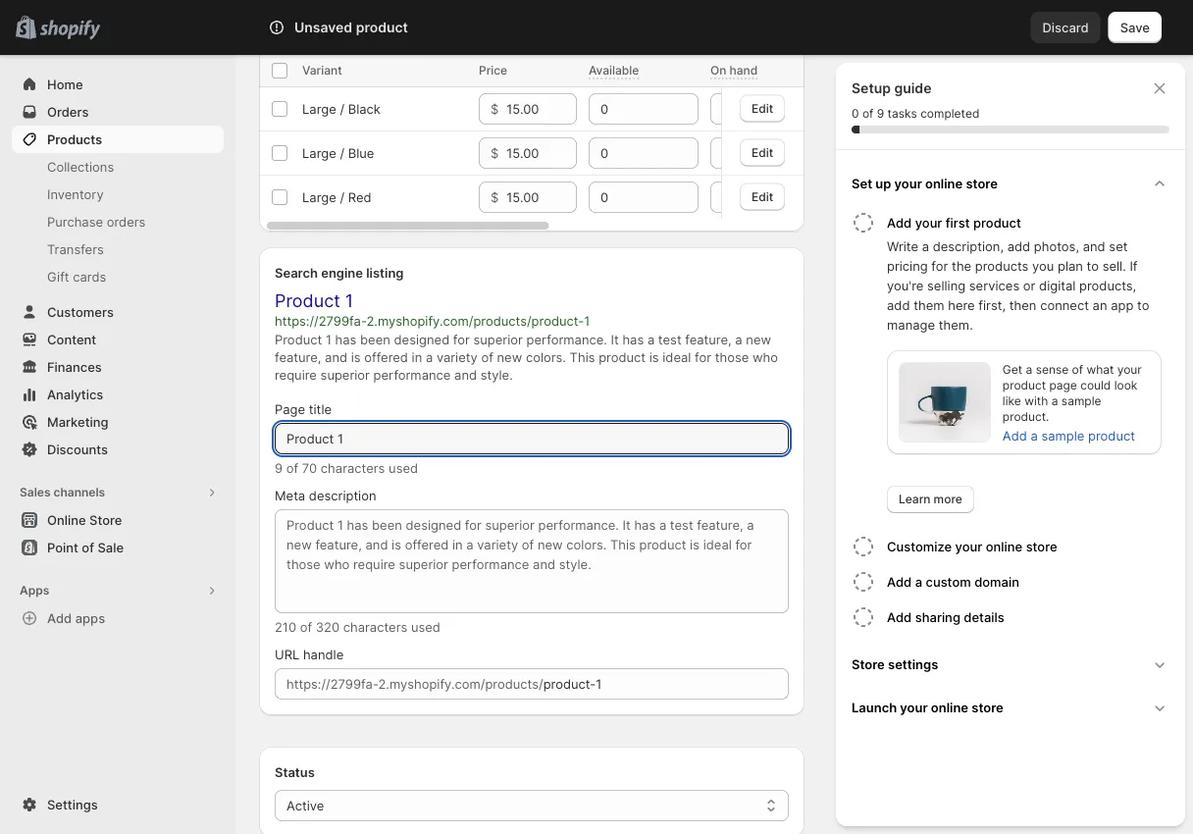Task type: vqa. For each thing, say whether or not it's contained in the screenshot.
FREE SHIPPING SHIPPING DISCOUNT
no



Task type: locate. For each thing, give the bounding box(es) containing it.
add up write
[[887, 215, 912, 230]]

5 options element from the top
[[302, 189, 371, 205]]

1 vertical spatial store
[[1026, 539, 1057, 554]]

store up launch on the bottom of the page
[[852, 656, 885, 672]]

superior
[[473, 332, 523, 347], [320, 367, 370, 382]]

edit button for large / blue
[[740, 139, 785, 166]]

blue down the black
[[348, 145, 374, 160]]

/ right unsaved
[[354, 13, 359, 28]]

https://2799fa- down engine
[[275, 313, 366, 328]]

https://2799fa- inside search engine listing product 1 https://2799fa-2.myshopify.com/products/product-1 product 1 has been designed for superior performance. it has a test feature, a new feature, and is offered in a variety of new colors. this product is ideal for those who require superior performance and style.
[[275, 313, 366, 328]]

feature, up require
[[275, 349, 321, 365]]

1 left been
[[326, 332, 332, 347]]

cards
[[73, 269, 106, 284]]

product up medium / red
[[356, 19, 408, 36]]

0 vertical spatial product
[[275, 290, 340, 312]]

sell.
[[1103, 258, 1126, 273]]

2.myshopify.com/products/
[[378, 676, 543, 691]]

0 vertical spatial search
[[344, 20, 386, 35]]

online store link
[[12, 506, 224, 534]]

products link
[[12, 126, 224, 153]]

options element down the large / blue
[[302, 189, 371, 205]]

1 vertical spatial red
[[348, 189, 371, 205]]

setup guide dialog
[[836, 63, 1185, 826]]

1 horizontal spatial to
[[1137, 297, 1150, 313]]

blue right unsaved
[[362, 13, 388, 28]]

of for 9 of 70 characters used
[[286, 460, 299, 475]]

get a sense of what your product page could look like with a sample product. add a sample product
[[1003, 363, 1142, 443]]

1 vertical spatial product
[[275, 332, 322, 347]]

your right launch on the bottom of the page
[[900, 700, 928, 715]]

medium down unsaved
[[302, 57, 350, 72]]

2 large from the top
[[302, 145, 336, 160]]

feature,
[[685, 332, 732, 347], [275, 349, 321, 365]]

red
[[362, 57, 386, 72], [348, 189, 371, 205]]

4 edit from the top
[[751, 189, 773, 203]]

first
[[946, 215, 970, 230]]

large / black
[[302, 101, 381, 116]]

characters up the description on the bottom
[[321, 460, 385, 475]]

0 horizontal spatial add
[[887, 297, 910, 313]]

$ text field up $ text field
[[507, 137, 577, 169]]

large for large / black
[[302, 101, 336, 116]]

0 horizontal spatial has
[[335, 332, 357, 347]]

1 horizontal spatial search
[[344, 20, 386, 35]]

options element up medium / red
[[302, 13, 388, 28]]

options element
[[302, 13, 388, 28], [302, 57, 386, 72], [302, 101, 381, 116], [302, 145, 374, 160], [302, 189, 371, 205]]

of for 210 of 320 characters used
[[300, 619, 312, 634]]

new up who
[[746, 332, 771, 347]]

used up the https://2799fa-2.myshopify.com/products/
[[411, 619, 441, 634]]

1 horizontal spatial new
[[746, 332, 771, 347]]

and left set at the right top of page
[[1083, 238, 1106, 254]]

and down variety in the left of the page
[[454, 367, 477, 382]]

of up page
[[1072, 363, 1083, 377]]

has left been
[[335, 332, 357, 347]]

your
[[895, 176, 922, 191], [915, 215, 942, 230], [1117, 363, 1142, 377], [955, 539, 983, 554], [900, 700, 928, 715]]

/ for medium / red
[[354, 57, 359, 72]]

1 up performance.
[[584, 313, 590, 328]]

analytics link
[[12, 381, 224, 408]]

feature, up those
[[685, 332, 732, 347]]

add down product.
[[1003, 428, 1027, 443]]

1 horizontal spatial has
[[623, 332, 644, 347]]

70
[[302, 460, 317, 475]]

edit for large / blue
[[751, 145, 773, 159]]

edit
[[751, 57, 773, 71], [751, 101, 773, 115], [751, 145, 773, 159], [751, 189, 773, 203]]

medium up medium / red
[[302, 13, 350, 28]]

for up selling
[[932, 258, 948, 273]]

add right 'mark add a custom domain as done' icon
[[887, 574, 912, 589]]

red down unsaved product
[[362, 57, 386, 72]]

options element containing large / black
[[302, 101, 381, 116]]

2 horizontal spatial and
[[1083, 238, 1106, 254]]

online up add your first product
[[925, 176, 963, 191]]

tasks
[[888, 106, 917, 121]]

products
[[975, 258, 1029, 273]]

2 options element from the top
[[302, 57, 386, 72]]

2 product from the top
[[275, 332, 322, 347]]

in
[[412, 349, 422, 365]]

for right ideal
[[695, 349, 711, 365]]

0 horizontal spatial search
[[275, 265, 318, 280]]

0 vertical spatial $
[[491, 101, 499, 116]]

1 edit button from the top
[[740, 50, 785, 78]]

0 vertical spatial for
[[932, 258, 948, 273]]

a right in on the top of page
[[426, 349, 433, 365]]

/ right "variant"
[[354, 57, 359, 72]]

store
[[89, 512, 122, 527], [852, 656, 885, 672]]

1 vertical spatial large
[[302, 145, 336, 160]]

$ text field down price at the top left of page
[[507, 93, 577, 125]]

if
[[1130, 258, 1138, 273]]

online inside button
[[925, 176, 963, 191]]

2 vertical spatial store
[[972, 700, 1004, 715]]

add down you're on the right top of the page
[[887, 297, 910, 313]]

designed
[[394, 332, 450, 347]]

search inside search engine listing product 1 https://2799fa-2.myshopify.com/products/product-1 product 1 has been designed for superior performance. it has a test feature, a new feature, and is offered in a variety of new colors. this product is ideal for those who require superior performance and style.
[[275, 265, 318, 280]]

9 left tasks
[[877, 106, 884, 121]]

used for 9 of 70 characters used
[[389, 460, 418, 475]]

to right app at top
[[1137, 297, 1150, 313]]

1 medium from the top
[[302, 13, 350, 28]]

0 horizontal spatial feature,
[[275, 349, 321, 365]]

0
[[852, 106, 859, 121]]

meta
[[275, 488, 305, 503]]

https://2799fa-2.myshopify.com/products/
[[287, 676, 543, 691]]

purchase orders
[[47, 214, 146, 229]]

2 horizontal spatial 1
[[584, 313, 590, 328]]

of left 70 on the left
[[286, 460, 299, 475]]

0 vertical spatial to
[[1087, 258, 1099, 273]]

9 up "meta"
[[275, 460, 283, 475]]

manage
[[887, 317, 935, 332]]

1 vertical spatial and
[[325, 349, 347, 365]]

1 vertical spatial search
[[275, 265, 318, 280]]

product up require
[[275, 332, 322, 347]]

characters for 320
[[343, 619, 408, 634]]

online for launch your online store
[[931, 700, 969, 715]]

product up "description,"
[[974, 215, 1021, 230]]

product down it
[[599, 349, 646, 365]]

None number field
[[589, 93, 669, 125], [710, 93, 791, 125], [589, 137, 669, 169], [710, 137, 791, 169], [589, 182, 669, 213], [710, 182, 791, 213], [589, 93, 669, 125], [710, 93, 791, 125], [589, 137, 669, 169], [710, 137, 791, 169], [589, 182, 669, 213], [710, 182, 791, 213]]

1
[[345, 290, 353, 312], [584, 313, 590, 328], [326, 332, 332, 347]]

plan
[[1058, 258, 1083, 273]]

online down the settings
[[931, 700, 969, 715]]

0 vertical spatial and
[[1083, 238, 1106, 254]]

large down "variant"
[[302, 101, 336, 116]]

more
[[934, 492, 963, 506]]

1 edit from the top
[[751, 57, 773, 71]]

been
[[360, 332, 390, 347]]

1 product from the top
[[275, 290, 340, 312]]

characters right the 320
[[343, 619, 408, 634]]

2 $ text field from the top
[[507, 137, 577, 169]]

product
[[275, 290, 340, 312], [275, 332, 322, 347]]

2 vertical spatial large
[[302, 189, 336, 205]]

store up add a custom domain button
[[1026, 539, 1057, 554]]

of up style.
[[481, 349, 493, 365]]

your up look
[[1117, 363, 1142, 377]]

0 vertical spatial large
[[302, 101, 336, 116]]

and left offered
[[325, 349, 347, 365]]

transfers
[[47, 241, 104, 257]]

options element down "variant"
[[302, 101, 381, 116]]

like
[[1003, 394, 1021, 408]]

finances link
[[12, 353, 224, 381]]

2 vertical spatial $
[[491, 189, 499, 205]]

a right write
[[922, 238, 929, 254]]

1 $ text field from the top
[[507, 93, 577, 125]]

options element up large / red
[[302, 145, 374, 160]]

sense
[[1036, 363, 1069, 377]]

engine
[[321, 265, 363, 280]]

0 vertical spatial feature,
[[685, 332, 732, 347]]

large up large / red
[[302, 145, 336, 160]]

is left ideal
[[649, 349, 659, 365]]

1 vertical spatial blue
[[348, 145, 374, 160]]

product down look
[[1088, 428, 1135, 443]]

1 down engine
[[345, 290, 353, 312]]

add left apps at the bottom left of the page
[[47, 610, 72, 626]]

2 vertical spatial online
[[931, 700, 969, 715]]

1 vertical spatial store
[[852, 656, 885, 672]]

online up domain
[[986, 539, 1023, 554]]

2 vertical spatial and
[[454, 367, 477, 382]]

discard
[[1043, 20, 1089, 35]]

add up products
[[1007, 238, 1031, 254]]

/ for medium / blue
[[354, 13, 359, 28]]

gift cards link
[[12, 263, 224, 290]]

store up sale
[[89, 512, 122, 527]]

1 vertical spatial medium
[[302, 57, 350, 72]]

0 horizontal spatial store
[[89, 512, 122, 527]]

this
[[570, 349, 595, 365]]

product
[[356, 19, 408, 36], [974, 215, 1021, 230], [599, 349, 646, 365], [1003, 378, 1046, 393], [1088, 428, 1135, 443]]

https://2799fa- down 'handle'
[[287, 676, 378, 691]]

0 horizontal spatial 9
[[275, 460, 283, 475]]

variant
[[302, 63, 342, 78]]

add for custom
[[887, 574, 912, 589]]

1 vertical spatial used
[[411, 619, 441, 634]]

an
[[1093, 297, 1107, 313]]

used down performance
[[389, 460, 418, 475]]

sales channels
[[20, 485, 105, 499]]

0 vertical spatial $ text field
[[507, 93, 577, 125]]

your for launch your online store
[[900, 700, 928, 715]]

1 vertical spatial new
[[497, 349, 522, 365]]

2 vertical spatial 1
[[326, 332, 332, 347]]

of left sale
[[82, 540, 94, 555]]

a right get
[[1026, 363, 1033, 377]]

online for customize your online store
[[986, 539, 1023, 554]]

sample down product.
[[1042, 428, 1085, 443]]

a left custom
[[915, 574, 923, 589]]

store settings button
[[844, 643, 1178, 686]]

your up add a custom domain
[[955, 539, 983, 554]]

online
[[47, 512, 86, 527]]

learn
[[899, 492, 931, 506]]

/ for large / red
[[340, 189, 344, 205]]

red down the large / blue
[[348, 189, 371, 205]]

of right 0
[[862, 106, 874, 121]]

1 vertical spatial 9
[[275, 460, 283, 475]]

medium for medium / blue
[[302, 13, 350, 28]]

2 vertical spatial for
[[695, 349, 711, 365]]

0 vertical spatial medium
[[302, 13, 350, 28]]

0 vertical spatial blue
[[362, 13, 388, 28]]

description,
[[933, 238, 1004, 254]]

0 vertical spatial used
[[389, 460, 418, 475]]

1 horizontal spatial 9
[[877, 106, 884, 121]]

1 large from the top
[[302, 101, 336, 116]]

1 vertical spatial characters
[[343, 619, 408, 634]]

store for customize your online store
[[1026, 539, 1057, 554]]

2 $ from the top
[[491, 145, 499, 160]]

9 of 70 characters used
[[275, 460, 418, 475]]

3 large from the top
[[302, 189, 336, 205]]

your left first
[[915, 215, 942, 230]]

3 edit from the top
[[751, 145, 773, 159]]

0 horizontal spatial 1
[[326, 332, 332, 347]]

1 vertical spatial add
[[887, 297, 910, 313]]

search left engine
[[275, 265, 318, 280]]

product down get
[[1003, 378, 1046, 393]]

0 vertical spatial 9
[[877, 106, 884, 121]]

1 horizontal spatial is
[[649, 349, 659, 365]]

url handle
[[275, 647, 344, 662]]

characters for 70
[[321, 460, 385, 475]]

0 horizontal spatial is
[[351, 349, 361, 365]]

mark customize your online store as done image
[[852, 535, 875, 558]]

0 vertical spatial add
[[1007, 238, 1031, 254]]

3 edit button from the top
[[740, 139, 785, 166]]

and
[[1083, 238, 1106, 254], [325, 349, 347, 365], [454, 367, 477, 382]]

listing
[[366, 265, 404, 280]]

for up variety in the left of the page
[[453, 332, 470, 347]]

large down the large / blue
[[302, 189, 336, 205]]

to left sell. in the top right of the page
[[1087, 258, 1099, 273]]

/ left the black
[[340, 101, 344, 116]]

options element containing large / blue
[[302, 145, 374, 160]]

gift
[[47, 269, 69, 284]]

large for large / blue
[[302, 145, 336, 160]]

options element down unsaved product
[[302, 57, 386, 72]]

sample down "could"
[[1062, 394, 1101, 408]]

customize
[[887, 539, 952, 554]]

page
[[275, 401, 305, 417]]

search up medium / red
[[344, 20, 386, 35]]

3 $ from the top
[[491, 189, 499, 205]]

apps
[[75, 610, 105, 626]]

has right it
[[623, 332, 644, 347]]

9
[[877, 106, 884, 121], [275, 460, 283, 475]]

of right the 210 at bottom
[[300, 619, 312, 634]]

of for point of sale
[[82, 540, 94, 555]]

3 options element from the top
[[302, 101, 381, 116]]

product down engine
[[275, 290, 340, 312]]

2 is from the left
[[649, 349, 659, 365]]

0 vertical spatial red
[[362, 57, 386, 72]]

add for first
[[887, 215, 912, 230]]

store down the store settings button
[[972, 700, 1004, 715]]

1 horizontal spatial 1
[[345, 290, 353, 312]]

1 vertical spatial $ text field
[[507, 137, 577, 169]]

0 vertical spatial characters
[[321, 460, 385, 475]]

0 vertical spatial store
[[89, 512, 122, 527]]

domain
[[975, 574, 1020, 589]]

4 edit button from the top
[[740, 183, 785, 210]]

210 of 320 characters used
[[275, 619, 441, 634]]

mark add a custom domain as done image
[[852, 570, 875, 594]]

require
[[275, 367, 317, 382]]

has
[[335, 332, 357, 347], [623, 332, 644, 347]]

selling
[[927, 278, 966, 293]]

new up style.
[[497, 349, 522, 365]]

1 $ from the top
[[491, 101, 499, 116]]

of inside get a sense of what your product page could look like with a sample product. add a sample product
[[1072, 363, 1083, 377]]

of inside button
[[82, 540, 94, 555]]

unsaved product
[[294, 19, 408, 36]]

then
[[1009, 297, 1037, 313]]

apps
[[20, 583, 49, 598]]

settings
[[47, 797, 98, 812]]

$ for large / black
[[491, 101, 499, 116]]

0 vertical spatial online
[[925, 176, 963, 191]]

4 options element from the top
[[302, 145, 374, 160]]

add inside get a sense of what your product page could look like with a sample product. add a sample product
[[1003, 428, 1027, 443]]

search inside search button
[[344, 20, 386, 35]]

is down been
[[351, 349, 361, 365]]

add right mark add sharing details as done icon
[[887, 609, 912, 625]]

/
[[354, 13, 359, 28], [354, 57, 359, 72], [340, 101, 344, 116], [340, 145, 344, 160], [340, 189, 344, 205]]

inventory
[[47, 186, 104, 202]]

what
[[1087, 363, 1114, 377]]

Page title text field
[[275, 423, 789, 454]]

1 vertical spatial online
[[986, 539, 1023, 554]]

1 horizontal spatial and
[[454, 367, 477, 382]]

superior down 2.myshopify.com/products/product-
[[473, 332, 523, 347]]

https://2799fa-
[[275, 313, 366, 328], [287, 676, 378, 691]]

/ down large / black
[[340, 145, 344, 160]]

store up first
[[966, 176, 998, 191]]

launch your online store
[[852, 700, 1004, 715]]

0 vertical spatial superior
[[473, 332, 523, 347]]

$ text field
[[507, 93, 577, 125], [507, 137, 577, 169]]

2 edit from the top
[[751, 101, 773, 115]]

online
[[925, 176, 963, 191], [986, 539, 1023, 554], [931, 700, 969, 715]]

them.
[[939, 317, 973, 332]]

sales
[[20, 485, 51, 499]]

1 vertical spatial superior
[[320, 367, 370, 382]]

1 horizontal spatial store
[[852, 656, 885, 672]]

2 horizontal spatial for
[[932, 258, 948, 273]]

1 options element from the top
[[302, 13, 388, 28]]

0 vertical spatial 1
[[345, 290, 353, 312]]

2 edit button from the top
[[740, 94, 785, 122]]

your right up at the right
[[895, 176, 922, 191]]

product.
[[1003, 410, 1049, 424]]

performance.
[[526, 332, 607, 347]]

2 medium from the top
[[302, 57, 350, 72]]

superior up 'title'
[[320, 367, 370, 382]]

1 horizontal spatial for
[[695, 349, 711, 365]]

could
[[1081, 378, 1111, 393]]

setup
[[852, 80, 891, 97]]

0 vertical spatial https://2799fa-
[[275, 313, 366, 328]]

0 vertical spatial store
[[966, 176, 998, 191]]

1 vertical spatial for
[[453, 332, 470, 347]]

customize your online store button
[[887, 529, 1178, 564]]

$ text field for black
[[507, 93, 577, 125]]

/ down the large / blue
[[340, 189, 344, 205]]

used
[[389, 460, 418, 475], [411, 619, 441, 634]]

1 vertical spatial $
[[491, 145, 499, 160]]



Task type: describe. For each thing, give the bounding box(es) containing it.
0 horizontal spatial superior
[[320, 367, 370, 382]]

1 vertical spatial to
[[1137, 297, 1150, 313]]

set up your online store
[[852, 176, 998, 191]]

digital
[[1039, 278, 1076, 293]]

products
[[47, 131, 102, 147]]

store for launch your online store
[[972, 700, 1004, 715]]

large for large / red
[[302, 189, 336, 205]]

channels
[[53, 485, 105, 499]]

product inside search engine listing product 1 https://2799fa-2.myshopify.com/products/product-1 product 1 has been designed for superior performance. it has a test feature, a new feature, and is offered in a variety of new colors. this product is ideal for those who require superior performance and style.
[[599, 349, 646, 365]]

add apps button
[[12, 604, 224, 632]]

connect
[[1040, 297, 1089, 313]]

of inside search engine listing product 1 https://2799fa-2.myshopify.com/products/product-1 product 1 has been designed for superior performance. it has a test feature, a new feature, and is offered in a variety of new colors. this product is ideal for those who require superior performance and style.
[[481, 349, 493, 365]]

set
[[852, 176, 872, 191]]

edit button for large / black
[[740, 94, 785, 122]]

orders
[[107, 214, 146, 229]]

blue for large / blue
[[348, 145, 374, 160]]

1 is from the left
[[351, 349, 361, 365]]

set up your online store button
[[844, 162, 1178, 205]]

sharing
[[915, 609, 961, 625]]

those
[[715, 349, 749, 365]]

a up those
[[735, 332, 743, 347]]

search for search engine listing product 1 https://2799fa-2.myshopify.com/products/product-1 product 1 has been designed for superior performance. it has a test feature, a new feature, and is offered in a variety of new colors. this product is ideal for those who require superior performance and style.
[[275, 265, 318, 280]]

0 vertical spatial sample
[[1062, 394, 1101, 408]]

2 has from the left
[[623, 332, 644, 347]]

mark add sharing details as done image
[[852, 605, 875, 629]]

guide
[[894, 80, 932, 97]]

inventory link
[[12, 181, 224, 208]]

of for 0 of 9 tasks completed
[[862, 106, 874, 121]]

transfers link
[[12, 236, 224, 263]]

a down page
[[1052, 394, 1058, 408]]

add for details
[[887, 609, 912, 625]]

1 horizontal spatial feature,
[[685, 332, 732, 347]]

point of sale
[[47, 540, 124, 555]]

2.myshopify.com/products/product-
[[366, 313, 584, 328]]

1 horizontal spatial add
[[1007, 238, 1031, 254]]

medium for medium / red
[[302, 57, 350, 72]]

add your first product element
[[848, 236, 1178, 513]]

test
[[658, 332, 682, 347]]

point of sale button
[[0, 534, 236, 561]]

look
[[1114, 378, 1138, 393]]

home link
[[12, 71, 224, 98]]

here
[[948, 297, 975, 313]]

add sharing details
[[887, 609, 1005, 625]]

$ text field for blue
[[507, 137, 577, 169]]

setup guide
[[852, 80, 932, 97]]

1 vertical spatial https://2799fa-
[[287, 676, 378, 691]]

them
[[914, 297, 945, 313]]

320
[[316, 619, 340, 634]]

on hand
[[710, 63, 758, 78]]

product inside button
[[974, 215, 1021, 230]]

/ for large / blue
[[340, 145, 344, 160]]

write a description, add photos, and set pricing for the products you plan to sell. if you're selling services or digital products, add them here first, then connect an app to manage them.
[[887, 238, 1150, 332]]

red for medium / red
[[362, 57, 386, 72]]

0 of 9 tasks completed
[[852, 106, 980, 121]]

edit for large / red
[[751, 189, 773, 203]]

1 vertical spatial feature,
[[275, 349, 321, 365]]

analytics
[[47, 387, 103, 402]]

edit button for medium / red
[[740, 50, 785, 78]]

black
[[348, 101, 381, 116]]

edit for large / black
[[751, 101, 773, 115]]

store inside setup guide dialog
[[852, 656, 885, 672]]

a left test
[[648, 332, 655, 347]]

large / red
[[302, 189, 371, 205]]

edit for medium / red
[[751, 57, 773, 71]]

online store button
[[0, 506, 236, 534]]

meta description
[[275, 488, 376, 503]]

URL handle text field
[[543, 668, 789, 700]]

who
[[753, 349, 778, 365]]

get
[[1003, 363, 1023, 377]]

unsaved
[[294, 19, 352, 36]]

orders
[[47, 104, 89, 119]]

online store
[[47, 512, 122, 527]]

your for add your first product
[[915, 215, 942, 230]]

red for large / red
[[348, 189, 371, 205]]

add a custom domain button
[[887, 564, 1178, 600]]

settings
[[888, 656, 938, 672]]

options element containing medium / red
[[302, 57, 386, 72]]

1 vertical spatial sample
[[1042, 428, 1085, 443]]

Meta description text field
[[275, 509, 789, 613]]

status
[[275, 764, 315, 780]]

a inside button
[[915, 574, 923, 589]]

0 vertical spatial new
[[746, 332, 771, 347]]

the
[[952, 258, 972, 273]]

discounts link
[[12, 436, 224, 463]]

discard button
[[1031, 12, 1101, 43]]

mark add your first product as done image
[[852, 211, 875, 235]]

$ text field
[[507, 182, 577, 213]]

your for customize your online store
[[955, 539, 983, 554]]

products,
[[1079, 278, 1137, 293]]

blue for medium / blue
[[362, 13, 388, 28]]

your inside get a sense of what your product page could look like with a sample product. add a sample product
[[1117, 363, 1142, 377]]

sales channels button
[[12, 479, 224, 506]]

for inside the write a description, add photos, and set pricing for the products you plan to sell. if you're selling services or digital products, add them here first, then connect an app to manage them.
[[932, 258, 948, 273]]

on
[[710, 63, 727, 78]]

1 vertical spatial 1
[[584, 313, 590, 328]]

set
[[1109, 238, 1128, 254]]

$ for large / blue
[[491, 145, 499, 160]]

shopify image
[[39, 20, 100, 40]]

photos,
[[1034, 238, 1079, 254]]

gift cards
[[47, 269, 106, 284]]

$ for large / red
[[491, 189, 499, 205]]

save button
[[1109, 12, 1162, 43]]

used for 210 of 320 characters used
[[411, 619, 441, 634]]

large / blue
[[302, 145, 374, 160]]

up
[[876, 176, 891, 191]]

settings link
[[12, 791, 224, 818]]

0 horizontal spatial and
[[325, 349, 347, 365]]

and inside the write a description, add photos, and set pricing for the products you plan to sell. if you're selling services or digital products, add them here first, then connect an app to manage them.
[[1083, 238, 1106, 254]]

search for search
[[344, 20, 386, 35]]

your inside button
[[895, 176, 922, 191]]

0 horizontal spatial for
[[453, 332, 470, 347]]

a inside the write a description, add photos, and set pricing for the products you plan to sell. if you're selling services or digital products, add them here first, then connect an app to manage them.
[[922, 238, 929, 254]]

add your first product button
[[887, 205, 1178, 236]]

1 horizontal spatial superior
[[473, 332, 523, 347]]

or
[[1023, 278, 1036, 293]]

customers link
[[12, 298, 224, 326]]

/ for large / black
[[340, 101, 344, 116]]

price
[[479, 63, 507, 78]]

add apps
[[47, 610, 105, 626]]

handle
[[303, 647, 344, 662]]

a down product.
[[1031, 428, 1038, 443]]

1 has from the left
[[335, 332, 357, 347]]

9 inside setup guide dialog
[[877, 106, 884, 121]]

it
[[611, 332, 619, 347]]

options element containing large / red
[[302, 189, 371, 205]]

marketing link
[[12, 408, 224, 436]]

active
[[287, 798, 324, 813]]

first,
[[979, 297, 1006, 313]]

0 horizontal spatial new
[[497, 349, 522, 365]]

purchase orders link
[[12, 208, 224, 236]]

variety
[[437, 349, 478, 365]]

store inside button
[[966, 176, 998, 191]]

apps button
[[12, 577, 224, 604]]

save
[[1120, 20, 1150, 35]]

you
[[1032, 258, 1054, 273]]

edit button for large / red
[[740, 183, 785, 210]]

options element containing medium / blue
[[302, 13, 388, 28]]

0 horizontal spatial to
[[1087, 258, 1099, 273]]

ideal
[[663, 349, 691, 365]]

medium / blue
[[302, 13, 388, 28]]

add your first product
[[887, 215, 1021, 230]]

url
[[275, 647, 300, 662]]

collections link
[[12, 153, 224, 181]]

point
[[47, 540, 78, 555]]



